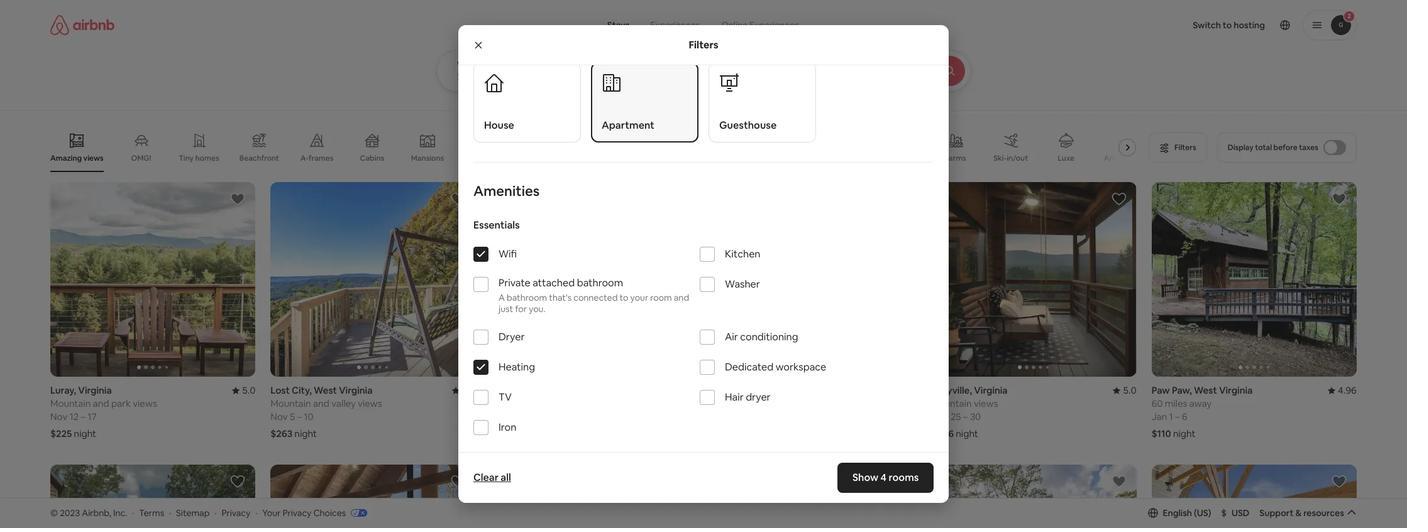 Task type: locate. For each thing, give the bounding box(es) containing it.
0 horizontal spatial amazing
[[50, 153, 82, 163]]

0 horizontal spatial nov
[[50, 411, 67, 423]]

0 vertical spatial bathroom
[[577, 277, 623, 290]]

2 virginia from the left
[[339, 385, 373, 397]]

and up '17'
[[93, 398, 109, 410]]

show
[[675, 452, 697, 464], [852, 472, 878, 485]]

jan for 1
[[1152, 411, 1167, 423]]

1 horizontal spatial nov
[[271, 411, 288, 423]]

5.0 out of 5 average rating image
[[232, 385, 255, 397], [1113, 385, 1137, 397]]

5 virginia from the left
[[541, 385, 575, 397]]

add to wishlist: quicksburg, virginia image
[[891, 475, 906, 490]]

west
[[314, 385, 337, 397], [1194, 385, 1217, 397]]

mountain up 12
[[50, 398, 91, 410]]

3 5.0 from the left
[[1123, 385, 1137, 397]]

nov
[[50, 411, 67, 423], [271, 411, 288, 423], [931, 411, 949, 423]]

5 night from the left
[[1173, 428, 1196, 440]]

0 horizontal spatial experiences
[[650, 19, 700, 31]]

show left map
[[675, 452, 697, 464]]

5.0 out of 5 average rating image left lost
[[232, 385, 255, 397]]

views
[[83, 153, 104, 163], [133, 398, 157, 410], [358, 398, 382, 410], [754, 398, 778, 410], [974, 398, 998, 410], [571, 398, 596, 410]]

add to wishlist: rileyville, virginia image up privacy link
[[230, 475, 245, 490]]

mountain inside fort valley, virginia mountain and lake views jan 2 – 7 $209 night
[[491, 398, 531, 410]]

$
[[1221, 508, 1227, 519]]

1 · from the left
[[132, 508, 134, 519]]

3 night from the left
[[956, 428, 978, 440]]

rileyville, virginia mountain views nov 25 – 30 $466 night
[[931, 385, 1008, 440]]

your
[[630, 292, 648, 304]]

private attached bathroom a bathroom that's connected to your room and just for you.
[[499, 277, 689, 315]]

– inside "rileyville, virginia mountain views nov 25 – 30 $466 night"
[[963, 411, 968, 423]]

virginia up 30
[[974, 385, 1008, 397]]

1 vertical spatial show
[[852, 472, 878, 485]]

1 mountain from the left
[[50, 398, 91, 410]]

miles
[[1165, 398, 1187, 410]]

your privacy choices
[[262, 508, 346, 519]]

5 mountain from the left
[[491, 398, 531, 410]]

english
[[1163, 508, 1192, 519]]

tv
[[499, 391, 512, 404]]

group
[[50, 123, 1157, 172], [50, 182, 255, 377], [271, 182, 476, 377], [491, 182, 696, 377], [711, 182, 916, 377], [931, 182, 1137, 377], [1152, 182, 1357, 377], [50, 465, 255, 529], [271, 465, 476, 529], [491, 465, 696, 529], [711, 465, 916, 529], [931, 465, 1137, 529], [1152, 465, 1357, 529]]

haymarket, virginia mountain views
[[711, 385, 798, 410]]

mountain for rileyville,
[[931, 398, 972, 410]]

1 horizontal spatial experiences
[[750, 19, 799, 31]]

1 horizontal spatial bathroom
[[577, 277, 623, 290]]

online experiences
[[722, 19, 799, 31]]

west for valley
[[314, 385, 337, 397]]

amazing for amazing pools
[[1104, 153, 1135, 163]]

1 – from the left
[[81, 411, 86, 423]]

nov left '25'
[[931, 411, 949, 423]]

and inside luray, virginia mountain and park views nov 12 – 17 $225 night
[[93, 398, 109, 410]]

west for away
[[1194, 385, 1217, 397]]

add to wishlist: basye, virginia image
[[1111, 475, 1127, 490]]

views right valley
[[358, 398, 382, 410]]

1 horizontal spatial show
[[852, 472, 878, 485]]

lake
[[552, 398, 569, 410]]

virginia up valley
[[339, 385, 373, 397]]

national parks
[[585, 153, 635, 163]]

– left '17'
[[81, 411, 86, 423]]

west inside paw paw, west virginia 60 miles away jan 1 – 6 $110 night
[[1194, 385, 1217, 397]]

0 horizontal spatial bathroom
[[507, 292, 547, 304]]

night down 6
[[1173, 428, 1196, 440]]

and inside private attached bathroom a bathroom that's connected to your room and just for you.
[[674, 292, 689, 304]]

2023
[[60, 508, 80, 519]]

2 horizontal spatial nov
[[931, 411, 949, 423]]

pools
[[1137, 153, 1157, 163]]

house button
[[473, 62, 581, 143]]

· left privacy link
[[215, 508, 217, 519]]

· right inc.
[[132, 508, 134, 519]]

1 experiences from the left
[[650, 19, 700, 31]]

– left 7
[[516, 411, 520, 423]]

cabins
[[360, 153, 384, 163]]

– right '25'
[[963, 411, 968, 423]]

bathroom up connected
[[577, 277, 623, 290]]

all
[[501, 472, 511, 485]]

1 horizontal spatial jan
[[1152, 411, 1167, 423]]

park
[[111, 398, 131, 410]]

views up 30
[[974, 398, 998, 410]]

jan left the 1
[[1152, 411, 1167, 423]]

and up 10
[[313, 398, 329, 410]]

1 jan from the left
[[491, 411, 506, 423]]

– inside fort valley, virginia mountain and lake views jan 2 – 7 $209 night
[[516, 411, 520, 423]]

online
[[722, 19, 748, 31]]

3 nov from the left
[[931, 411, 949, 423]]

nov inside lost city, west virginia mountain and valley views nov 5 – 10 $263 night
[[271, 411, 288, 423]]

2 night from the left
[[294, 428, 317, 440]]

mountain up 2
[[491, 398, 531, 410]]

and right room
[[674, 292, 689, 304]]

choices
[[313, 508, 346, 519]]

5.0 left "fort"
[[462, 385, 476, 397]]

views right lake
[[571, 398, 596, 410]]

tiny
[[179, 153, 194, 163]]

mountain inside luray, virginia mountain and park views nov 12 – 17 $225 night
[[50, 398, 91, 410]]

$225
[[50, 428, 72, 440]]

· left your
[[255, 508, 257, 519]]

mountain inside haymarket, virginia mountain views
[[711, 398, 752, 410]]

4 mountain from the left
[[931, 398, 972, 410]]

jan left 2
[[491, 411, 506, 423]]

add to wishlist: wardensville, west virginia image
[[1332, 475, 1347, 490]]

4 · from the left
[[255, 508, 257, 519]]

2 west from the left
[[1194, 385, 1217, 397]]

resources
[[1304, 508, 1344, 519]]

2 5.0 out of 5 average rating image from the left
[[1113, 385, 1137, 397]]

show map button
[[662, 443, 745, 473]]

dedicated
[[725, 361, 774, 374]]

hair
[[725, 391, 744, 404]]

nov left 5
[[271, 411, 288, 423]]

0 horizontal spatial jan
[[491, 411, 506, 423]]

airbnb,
[[82, 508, 111, 519]]

2 horizontal spatial 5.0
[[1123, 385, 1137, 397]]

privacy left your
[[222, 508, 250, 519]]

terms
[[139, 508, 164, 519]]

1 horizontal spatial privacy
[[283, 508, 311, 519]]

3 virginia from the left
[[765, 385, 798, 397]]

night down 7
[[515, 428, 538, 440]]

amazing views
[[50, 153, 104, 163]]

night down 10
[[294, 428, 317, 440]]

5 – from the left
[[1175, 411, 1180, 423]]

bathroom
[[577, 277, 623, 290], [507, 292, 547, 304]]

– right the 1
[[1175, 411, 1180, 423]]

1 horizontal spatial 5.0 out of 5 average rating image
[[1113, 385, 1137, 397]]

4 night from the left
[[515, 428, 538, 440]]

luray,
[[50, 385, 76, 397]]

0 horizontal spatial show
[[675, 452, 697, 464]]

add to wishlist: luray, virginia image
[[230, 192, 245, 207]]

experiences
[[650, 19, 700, 31], [750, 19, 799, 31]]

bathroom down the private
[[507, 292, 547, 304]]

0 horizontal spatial privacy
[[222, 508, 250, 519]]

night down '17'
[[74, 428, 96, 440]]

and inside lost city, west virginia mountain and valley views nov 5 – 10 $263 night
[[313, 398, 329, 410]]

2 · from the left
[[169, 508, 171, 519]]

4 – from the left
[[516, 411, 520, 423]]

5.0 left lost
[[242, 385, 255, 397]]

0 horizontal spatial add to wishlist: rileyville, virginia image
[[230, 475, 245, 490]]

3 mountain from the left
[[711, 398, 752, 410]]

experiences right online
[[750, 19, 799, 31]]

luxe
[[1058, 153, 1075, 163]]

5.0 left paw
[[1123, 385, 1137, 397]]

just
[[499, 304, 513, 315]]

4.96 out of 5 average rating image
[[1328, 385, 1357, 397]]

1 privacy from the left
[[222, 508, 250, 519]]

4 virginia from the left
[[974, 385, 1008, 397]]

1 horizontal spatial amazing
[[1104, 153, 1135, 163]]

6
[[1182, 411, 1187, 423]]

0 horizontal spatial west
[[314, 385, 337, 397]]

3 – from the left
[[963, 411, 968, 423]]

mountain up 5
[[271, 398, 311, 410]]

jan inside paw paw, west virginia 60 miles away jan 1 – 6 $110 night
[[1152, 411, 1167, 423]]

night down 30
[[956, 428, 978, 440]]

mountain inside "rileyville, virginia mountain views nov 25 – 30 $466 night"
[[931, 398, 972, 410]]

1 horizontal spatial 5.0
[[462, 385, 476, 397]]

views down the haymarket,
[[754, 398, 778, 410]]

and
[[674, 292, 689, 304], [93, 398, 109, 410], [313, 398, 329, 410], [533, 398, 550, 410]]

2 mountain from the left
[[271, 398, 311, 410]]

dryer
[[746, 391, 771, 404]]

amazing for amazing views
[[50, 153, 82, 163]]

1 vertical spatial add to wishlist: rileyville, virginia image
[[230, 475, 245, 490]]

1 nov from the left
[[50, 411, 67, 423]]

– inside luray, virginia mountain and park views nov 12 – 17 $225 night
[[81, 411, 86, 423]]

mountain inside lost city, west virginia mountain and valley views nov 5 – 10 $263 night
[[271, 398, 311, 410]]

1 night from the left
[[74, 428, 96, 440]]

2 5.0 from the left
[[462, 385, 476, 397]]

english (us) button
[[1148, 508, 1211, 519]]

taxes
[[1299, 143, 1319, 153]]

privacy link
[[222, 508, 250, 519]]

5.0
[[242, 385, 255, 397], [462, 385, 476, 397], [1123, 385, 1137, 397]]

0 horizontal spatial 5.0 out of 5 average rating image
[[232, 385, 255, 397]]

1 horizontal spatial add to wishlist: rileyville, virginia image
[[1111, 192, 1127, 207]]

display total before taxes button
[[1217, 133, 1357, 163]]

washer
[[725, 278, 760, 291]]

iron
[[499, 421, 516, 435]]

private
[[499, 277, 530, 290]]

views inside luray, virginia mountain and park views nov 12 – 17 $225 night
[[133, 398, 157, 410]]

west up away
[[1194, 385, 1217, 397]]

privacy right your
[[283, 508, 311, 519]]

heating
[[499, 361, 535, 374]]

show inside 'filters' dialog
[[852, 472, 878, 485]]

apartment
[[602, 119, 655, 132]]

1 virginia from the left
[[78, 385, 112, 397]]

6 virginia from the left
[[1219, 385, 1253, 397]]

add to wishlist: paw paw, west virginia image
[[1332, 192, 1347, 207]]

essentials
[[473, 219, 520, 232]]

stays
[[607, 19, 630, 31]]

mountain down rileyville,
[[931, 398, 972, 410]]

0 horizontal spatial 5.0
[[242, 385, 255, 397]]

connected
[[574, 292, 618, 304]]

1 horizontal spatial west
[[1194, 385, 1217, 397]]

online experiences link
[[711, 13, 810, 38]]

filters
[[689, 38, 718, 51]]

virginia inside luray, virginia mountain and park views nov 12 – 17 $225 night
[[78, 385, 112, 397]]

terms link
[[139, 508, 164, 519]]

house
[[484, 119, 514, 132]]

2 jan from the left
[[1152, 411, 1167, 423]]

and left lake
[[533, 398, 550, 410]]

60
[[1152, 398, 1163, 410]]

(us)
[[1194, 508, 1211, 519]]

2 nov from the left
[[271, 411, 288, 423]]

mountain for haymarket,
[[711, 398, 752, 410]]

1 5.0 out of 5 average rating image from the left
[[232, 385, 255, 397]]

mountain down the haymarket,
[[711, 398, 752, 410]]

west up valley
[[314, 385, 337, 397]]

west inside lost city, west virginia mountain and valley views nov 5 – 10 $263 night
[[314, 385, 337, 397]]

5.0 out of 5 average rating image for rileyville, virginia mountain views nov 25 – 30 $466 night
[[1113, 385, 1137, 397]]

show inside button
[[675, 452, 697, 464]]

add to wishlist: rileyville, virginia image
[[1111, 192, 1127, 207], [230, 475, 245, 490]]

add to wishlist: harpers ferry, west virginia image
[[451, 475, 466, 490]]

haymarket,
[[711, 385, 763, 397]]

jan inside fort valley, virginia mountain and lake views jan 2 – 7 $209 night
[[491, 411, 506, 423]]

clear all
[[473, 472, 511, 485]]

None search field
[[436, 0, 1005, 92]]

wifi
[[499, 248, 517, 261]]

views right park
[[133, 398, 157, 410]]

views inside haymarket, virginia mountain views
[[754, 398, 778, 410]]

experiences up filters on the top of page
[[650, 19, 700, 31]]

virginia up '17'
[[78, 385, 112, 397]]

· right terms
[[169, 508, 171, 519]]

nov left 12
[[50, 411, 67, 423]]

mountain for luray,
[[50, 398, 91, 410]]

5.0 out of 5 average rating image left paw
[[1113, 385, 1137, 397]]

show left 4
[[852, 472, 878, 485]]

mountain
[[50, 398, 91, 410], [271, 398, 311, 410], [711, 398, 752, 410], [931, 398, 972, 410], [491, 398, 531, 410]]

luray, virginia mountain and park views nov 12 – 17 $225 night
[[50, 385, 157, 440]]

– right 5
[[297, 411, 302, 423]]

1 5.0 from the left
[[242, 385, 255, 397]]

virginia inside lost city, west virginia mountain and valley views nov 5 – 10 $263 night
[[339, 385, 373, 397]]

1 west from the left
[[314, 385, 337, 397]]

add to wishlist: rileyville, virginia image down amazing pools
[[1111, 192, 1127, 207]]

virginia right 'paw,'
[[1219, 385, 1253, 397]]

0 vertical spatial show
[[675, 452, 697, 464]]

hair dryer
[[725, 391, 771, 404]]

virginia up lake
[[541, 385, 575, 397]]

virginia down dedicated workspace
[[765, 385, 798, 397]]

privacy
[[222, 508, 250, 519], [283, 508, 311, 519]]

2 – from the left
[[297, 411, 302, 423]]

$110
[[1152, 428, 1171, 440]]

4.96
[[1338, 385, 1357, 397]]



Task type: describe. For each thing, give the bounding box(es) containing it.
inc.
[[113, 508, 127, 519]]

nov inside luray, virginia mountain and park views nov 12 – 17 $225 night
[[50, 411, 67, 423]]

night inside "rileyville, virginia mountain views nov 25 – 30 $466 night"
[[956, 428, 978, 440]]

7
[[523, 411, 528, 423]]

beachfront
[[239, 153, 279, 163]]

countryside
[[465, 153, 509, 163]]

0 vertical spatial add to wishlist: rileyville, virginia image
[[1111, 192, 1127, 207]]

rooms
[[888, 472, 919, 485]]

– inside lost city, west virginia mountain and valley views nov 5 – 10 $263 night
[[297, 411, 302, 423]]

© 2023 airbnb, inc. ·
[[50, 508, 134, 519]]

group containing amazing views
[[50, 123, 1157, 172]]

add to wishlist: lost city, west virginia image
[[451, 192, 466, 207]]

city,
[[292, 385, 312, 397]]

jan for 2
[[491, 411, 506, 423]]

5
[[290, 411, 295, 423]]

clear all button
[[467, 466, 517, 491]]

2 privacy from the left
[[283, 508, 311, 519]]

night inside luray, virginia mountain and park views nov 12 – 17 $225 night
[[74, 428, 96, 440]]

$ usd
[[1221, 508, 1250, 519]]

farms
[[945, 153, 966, 163]]

5.0 for rileyville, virginia mountain views nov 25 – 30 $466 night
[[1123, 385, 1137, 397]]

17
[[88, 411, 97, 423]]

5.0 for lost city, west virginia mountain and valley views nov 5 – 10 $263 night
[[462, 385, 476, 397]]

stays tab panel
[[436, 50, 1005, 92]]

30
[[970, 411, 981, 423]]

map
[[699, 452, 718, 464]]

1 vertical spatial bathroom
[[507, 292, 547, 304]]

room
[[650, 292, 672, 304]]

and inside fort valley, virginia mountain and lake views jan 2 – 7 $209 night
[[533, 398, 550, 410]]

omg!
[[131, 153, 151, 163]]

show 4 rooms
[[852, 472, 919, 485]]

trending
[[657, 153, 689, 163]]

you.
[[529, 304, 546, 315]]

to
[[620, 292, 628, 304]]

away
[[1189, 398, 1212, 410]]

3 · from the left
[[215, 508, 217, 519]]

show for show 4 rooms
[[852, 472, 878, 485]]

lakefront
[[530, 153, 564, 163]]

a-
[[300, 153, 309, 163]]

valley,
[[511, 385, 539, 397]]

4
[[880, 472, 886, 485]]

10
[[304, 411, 313, 423]]

conditioning
[[740, 331, 798, 344]]

amenities
[[473, 182, 540, 200]]

workspace
[[776, 361, 826, 374]]

5.0 out of 5 average rating image
[[452, 385, 476, 397]]

views left omg!
[[83, 153, 104, 163]]

show map
[[675, 452, 718, 464]]

– inside paw paw, west virginia 60 miles away jan 1 – 6 $110 night
[[1175, 411, 1180, 423]]

display total before taxes
[[1228, 143, 1319, 153]]

play
[[838, 153, 852, 163]]

in/out
[[1007, 153, 1028, 163]]

©
[[50, 508, 58, 519]]

ski-
[[994, 153, 1007, 163]]

air
[[725, 331, 738, 344]]

none search field containing stays
[[436, 0, 1005, 92]]

virginia inside "rileyville, virginia mountain views nov 25 – 30 $466 night"
[[974, 385, 1008, 397]]

filters dialog
[[458, 11, 949, 529]]

dedicated workspace
[[725, 361, 826, 374]]

national
[[585, 153, 614, 163]]

experiences inside button
[[650, 19, 700, 31]]

12
[[70, 411, 79, 423]]

homes
[[195, 153, 219, 163]]

fort
[[491, 385, 509, 397]]

virginia inside fort valley, virginia mountain and lake views jan 2 – 7 $209 night
[[541, 385, 575, 397]]

castles
[[887, 153, 913, 163]]

your
[[262, 508, 281, 519]]

views inside fort valley, virginia mountain and lake views jan 2 – 7 $209 night
[[571, 398, 596, 410]]

before
[[1274, 143, 1298, 153]]

tiny homes
[[179, 153, 219, 163]]

virginia inside paw paw, west virginia 60 miles away jan 1 – 6 $110 night
[[1219, 385, 1253, 397]]

show for show map
[[675, 452, 697, 464]]

air conditioning
[[725, 331, 798, 344]]

profile element
[[829, 0, 1357, 50]]

2
[[508, 411, 514, 423]]

where
[[457, 60, 481, 70]]

rileyville,
[[931, 385, 972, 397]]

dryer
[[499, 331, 525, 344]]

mansions
[[411, 153, 444, 163]]

amazing pools
[[1104, 153, 1157, 163]]

$209
[[491, 428, 513, 440]]

a
[[499, 292, 505, 304]]

paw
[[1152, 385, 1170, 397]]

views inside "rileyville, virginia mountain views nov 25 – 30 $466 night"
[[974, 398, 998, 410]]

night inside fort valley, virginia mountain and lake views jan 2 – 7 $209 night
[[515, 428, 538, 440]]

virginia inside haymarket, virginia mountain views
[[765, 385, 798, 397]]

Where field
[[457, 71, 621, 82]]

2 experiences from the left
[[750, 19, 799, 31]]

experiences button
[[640, 13, 711, 38]]

lost city, west virginia mountain and valley views nov 5 – 10 $263 night
[[271, 385, 382, 440]]

attached
[[533, 277, 575, 290]]

night inside paw paw, west virginia 60 miles away jan 1 – 6 $110 night
[[1173, 428, 1196, 440]]

stays button
[[597, 13, 640, 38]]

views inside lost city, west virginia mountain and valley views nov 5 – 10 $263 night
[[358, 398, 382, 410]]

a-frames
[[300, 153, 333, 163]]

night inside lost city, west virginia mountain and valley views nov 5 – 10 $263 night
[[294, 428, 317, 440]]

design
[[777, 153, 802, 163]]

ski-in/out
[[994, 153, 1028, 163]]

clear
[[473, 472, 499, 485]]

support & resources button
[[1260, 508, 1357, 519]]

5.0 out of 5 average rating image for luray, virginia mountain and park views nov 12 – 17 $225 night
[[232, 385, 255, 397]]

your privacy choices link
[[262, 508, 367, 520]]

nov inside "rileyville, virginia mountain views nov 25 – 30 $466 night"
[[931, 411, 949, 423]]

sitemap link
[[176, 508, 210, 519]]

1
[[1169, 411, 1173, 423]]

$466
[[931, 428, 954, 440]]

what can we help you find? tab list
[[597, 13, 711, 38]]

that's
[[549, 292, 572, 304]]

5.0 for luray, virginia mountain and park views nov 12 – 17 $225 night
[[242, 385, 255, 397]]

usd
[[1232, 508, 1250, 519]]

total
[[1255, 143, 1272, 153]]

sitemap
[[176, 508, 210, 519]]

terms · sitemap · privacy ·
[[139, 508, 257, 519]]



Task type: vqa. For each thing, say whether or not it's contained in the screenshot.
10 BUTTON
no



